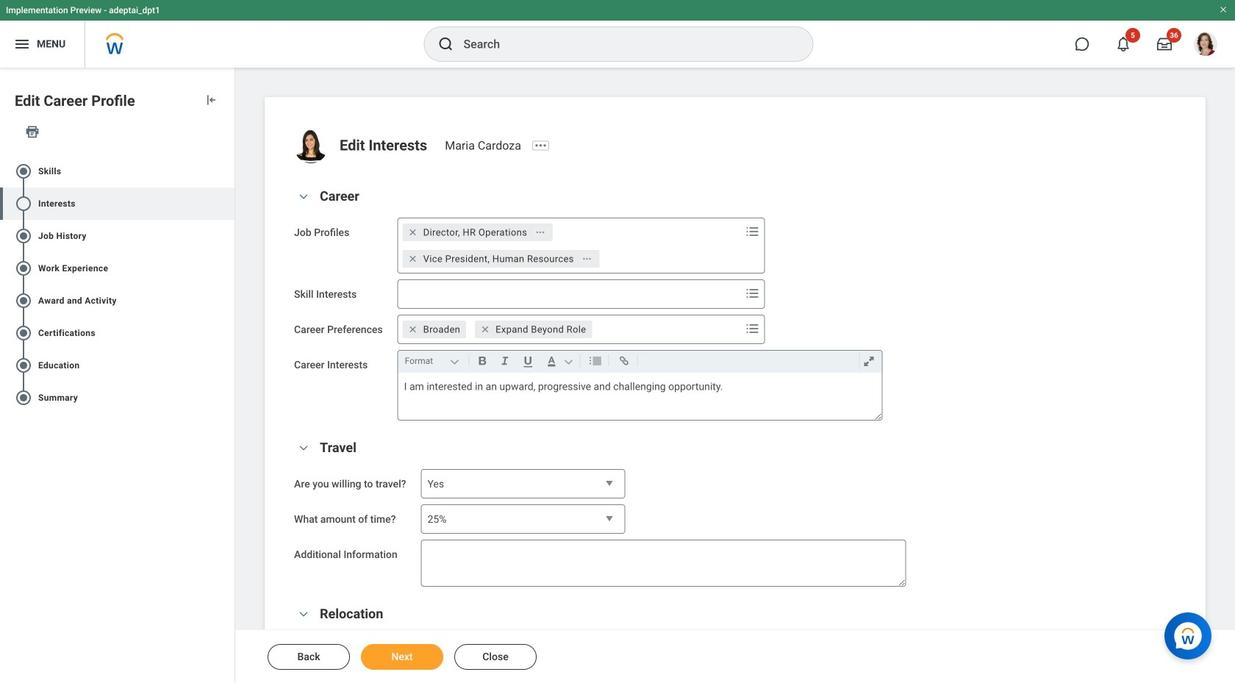 Task type: vqa. For each thing, say whether or not it's contained in the screenshot.
topmost ITEM
no



Task type: describe. For each thing, give the bounding box(es) containing it.
director, hr operations element
[[423, 226, 527, 239]]

employee's photo (maria cardoza) image
[[294, 129, 328, 163]]

expand beyond role element
[[496, 323, 586, 336]]

bold image
[[473, 352, 493, 370]]

notifications large image
[[1116, 37, 1131, 51]]

print image
[[25, 124, 40, 139]]

items selected for career preferences list box
[[398, 316, 743, 343]]

related actions image for vice president, human resources element at the top left
[[582, 254, 593, 264]]

3 radio custom image from the top
[[15, 259, 32, 277]]

2 chevron down image from the top
[[295, 609, 313, 620]]

underline image
[[518, 352, 539, 370]]

close environment banner image
[[1219, 5, 1228, 14]]

inbox large image
[[1158, 37, 1172, 51]]

1 radio custom image from the top
[[15, 195, 32, 212]]

chevron down image
[[295, 443, 313, 453]]

maximize image
[[860, 352, 879, 370]]

expand beyond role, press delete to clear value. option
[[475, 321, 592, 338]]

action bar region
[[241, 630, 1236, 683]]



Task type: locate. For each thing, give the bounding box(es) containing it.
0 vertical spatial prompts image
[[744, 223, 762, 241]]

related actions image up vice president, human resources, press delete to clear value. option
[[536, 227, 546, 237]]

x small image left broaden element
[[406, 322, 420, 337]]

radio custom image
[[15, 162, 32, 180], [15, 292, 32, 309], [15, 324, 32, 342], [15, 357, 32, 374], [15, 389, 32, 407]]

radio custom image
[[15, 195, 32, 212], [15, 227, 32, 245], [15, 259, 32, 277]]

link image
[[615, 352, 634, 370]]

italic image
[[495, 352, 515, 370]]

x small image for the 'director, hr operations' element
[[406, 225, 420, 240]]

broaden element
[[423, 323, 461, 336]]

prompts image for items selected for career preferences "list box"
[[744, 320, 762, 338]]

prompts image for items selected for job profiles list box
[[744, 223, 762, 241]]

x small image for broaden element
[[406, 322, 420, 337]]

broaden, press delete to clear value. option
[[403, 321, 466, 338]]

items selected for job profiles list box
[[398, 219, 743, 272]]

3 prompts image from the top
[[744, 320, 762, 338]]

justify image
[[13, 35, 31, 53]]

1 prompts image from the top
[[744, 223, 762, 241]]

3 radio custom image from the top
[[15, 324, 32, 342]]

profile logan mcneil image
[[1194, 32, 1218, 59]]

list
[[0, 149, 235, 420]]

director, hr operations, press delete to clear value. option
[[403, 224, 553, 241]]

0 vertical spatial related actions image
[[536, 227, 546, 237]]

2 radio custom image from the top
[[15, 292, 32, 309]]

x small image left the 'director, hr operations' element
[[406, 225, 420, 240]]

transformation import image
[[204, 93, 218, 107]]

1 vertical spatial prompts image
[[744, 285, 762, 302]]

1 chevron down image from the top
[[295, 192, 313, 202]]

x small image for expand beyond role element at the top of the page
[[478, 322, 493, 337]]

bulleted list image
[[586, 352, 606, 370]]

x small image inside vice president, human resources, press delete to clear value. option
[[406, 252, 420, 266]]

2 vertical spatial prompts image
[[744, 320, 762, 338]]

Career Interests text field
[[398, 373, 882, 420]]

vice president, human resources element
[[423, 252, 574, 266]]

group
[[294, 187, 1177, 421], [402, 351, 885, 373], [294, 438, 1177, 587]]

1 vertical spatial radio custom image
[[15, 227, 32, 245]]

x small image inside expand beyond role, press delete to clear value. option
[[478, 322, 493, 337]]

banner
[[0, 0, 1236, 68]]

x small image
[[406, 225, 420, 240], [406, 252, 420, 266], [406, 322, 420, 337], [478, 322, 493, 337]]

vice president, human resources, press delete to clear value. option
[[403, 250, 600, 268]]

None text field
[[421, 540, 906, 587]]

x small image down director, hr operations, press delete to clear value. option
[[406, 252, 420, 266]]

chevron down image
[[295, 192, 313, 202], [295, 609, 313, 620]]

5 radio custom image from the top
[[15, 389, 32, 407]]

x small image inside broaden, press delete to clear value. option
[[406, 322, 420, 337]]

2 radio custom image from the top
[[15, 227, 32, 245]]

related actions image up search field
[[582, 254, 593, 264]]

1 vertical spatial related actions image
[[582, 254, 593, 264]]

0 horizontal spatial related actions image
[[536, 227, 546, 237]]

related actions image for the 'director, hr operations' element
[[536, 227, 546, 237]]

4 radio custom image from the top
[[15, 357, 32, 374]]

2 vertical spatial radio custom image
[[15, 259, 32, 277]]

x small image up bold image
[[478, 322, 493, 337]]

2 prompts image from the top
[[744, 285, 762, 302]]

x small image for vice president, human resources element at the top left
[[406, 252, 420, 266]]

Search field
[[398, 281, 741, 307]]

1 radio custom image from the top
[[15, 162, 32, 180]]

1 horizontal spatial related actions image
[[582, 254, 593, 264]]

0 vertical spatial radio custom image
[[15, 195, 32, 212]]

x small image inside director, hr operations, press delete to clear value. option
[[406, 225, 420, 240]]

related actions image
[[536, 227, 546, 237], [582, 254, 593, 264]]

Search Workday  search field
[[464, 28, 783, 60]]

0 vertical spatial chevron down image
[[295, 192, 313, 202]]

search image
[[437, 35, 455, 53]]

prompts image
[[744, 223, 762, 241], [744, 285, 762, 302], [744, 320, 762, 338]]

maria cardoza element
[[445, 139, 530, 153]]

1 vertical spatial chevron down image
[[295, 609, 313, 620]]



